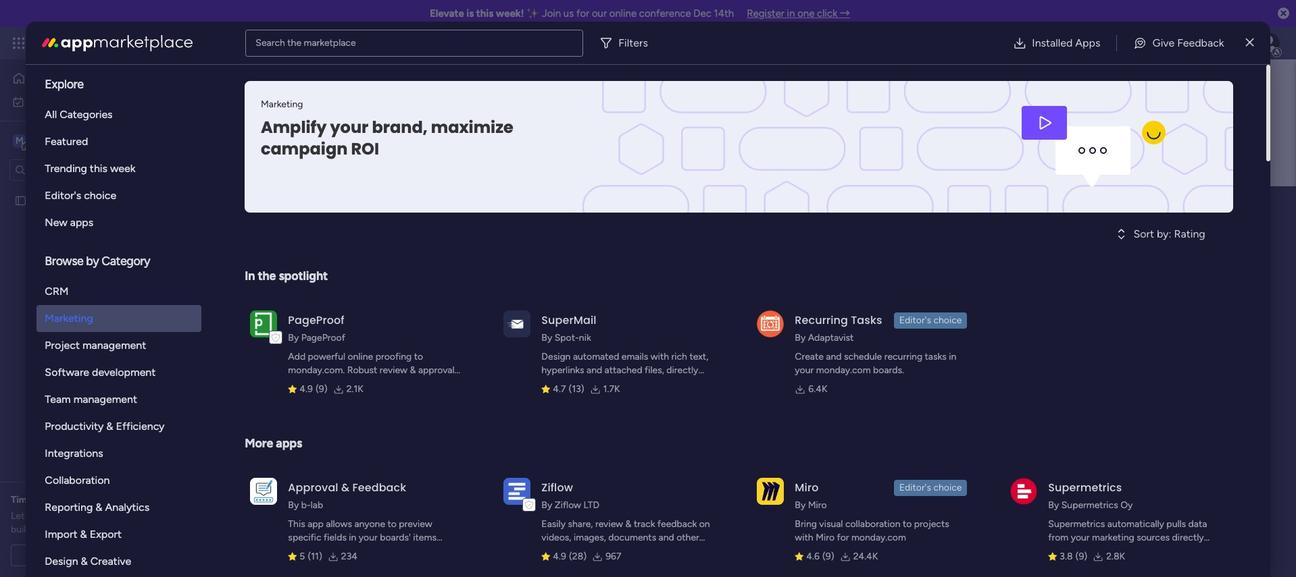 Task type: locate. For each thing, give the bounding box(es) containing it.
0 horizontal spatial our
[[27, 511, 41, 522]]

1 horizontal spatial main workspace
[[337, 191, 511, 222]]

editor's choice down search in workspace "field"
[[45, 189, 116, 202]]

recently
[[404, 305, 439, 316]]

1 horizontal spatial from
[[1048, 533, 1069, 544]]

test up add
[[278, 336, 296, 348]]

by left spot-
[[542, 332, 552, 344]]

1 horizontal spatial directly
[[1172, 533, 1204, 544]]

2 vertical spatial supermetrics
[[1048, 519, 1105, 530]]

online up robust
[[348, 351, 373, 363]]

workflows.
[[288, 378, 333, 390]]

browse by category
[[45, 254, 150, 269]]

apps
[[1075, 36, 1100, 49]]

0 vertical spatial main workspace
[[31, 134, 111, 147]]

and down automated
[[587, 365, 602, 376]]

my work
[[30, 96, 66, 107]]

4.9 left (28) on the left bottom
[[553, 551, 566, 563]]

help
[[1193, 544, 1217, 557]]

2 vertical spatial miro
[[816, 533, 835, 544]]

1 vertical spatial from
[[1048, 533, 1069, 544]]

4.6 (9)
[[806, 551, 834, 563]]

images)
[[332, 546, 366, 558]]

and inside this app allows anyone to preview specific fields in your boards' items (including images) and make updates accordingly.
[[368, 546, 384, 558]]

with up files,
[[651, 351, 669, 363]]

0 vertical spatial design
[[542, 351, 571, 363]]

1 vertical spatial apps
[[276, 437, 302, 451]]

installed apps
[[1032, 36, 1100, 49]]

choice down trending this week
[[84, 189, 116, 202]]

1 horizontal spatial feedback
[[1177, 36, 1224, 49]]

main right the workspace image
[[31, 134, 55, 147]]

supermetrics up oy
[[1048, 480, 1122, 496]]

2 vertical spatial this
[[451, 305, 466, 316]]

0 vertical spatial feedback
[[1177, 36, 1224, 49]]

online inside add powerful online proofing to monday.com. robust review & approval workflows.
[[348, 351, 373, 363]]

1 vertical spatial work
[[45, 96, 66, 107]]

your
[[330, 116, 369, 139], [795, 365, 814, 376], [359, 533, 378, 544], [1071, 533, 1090, 544]]

test up new
[[32, 195, 50, 206]]

brad klo image
[[1258, 32, 1280, 54]]

analytics
[[105, 501, 149, 514]]

design inside design automated emails with rich text, hyperlinks and attached files, directly from monday.com
[[542, 351, 571, 363]]

all categories
[[45, 108, 113, 121]]

0 vertical spatial pageproof
[[288, 313, 344, 328]]

creative
[[90, 555, 131, 568]]

0 vertical spatial with
[[651, 351, 669, 363]]

dapulse x slim image
[[1246, 35, 1254, 51]]

make
[[386, 546, 409, 558]]

public board image down the workspace image
[[14, 194, 27, 207]]

1 vertical spatial directly
[[1172, 533, 1204, 544]]

1 vertical spatial online
[[348, 351, 373, 363]]

2 vertical spatial editor's
[[899, 482, 931, 494]]

miro up the bring
[[808, 500, 827, 512]]

1 vertical spatial our
[[27, 511, 41, 522]]

apps image
[[1148, 36, 1162, 50]]

0 vertical spatial from
[[542, 378, 562, 390]]

updates
[[411, 546, 445, 558]]

4.9 for pageproof
[[300, 384, 313, 395]]

234
[[341, 551, 357, 563]]

accordingly.
[[288, 560, 339, 571]]

monday.com down the marketing
[[1067, 546, 1122, 558]]

2 vertical spatial choice
[[933, 482, 962, 494]]

2 vertical spatial for
[[837, 533, 849, 544]]

expert
[[62, 495, 91, 506]]

design down import
[[45, 555, 78, 568]]

review up the of
[[77, 511, 105, 522]]

0 horizontal spatial test
[[32, 195, 50, 206]]

1 vertical spatial public board image
[[255, 335, 270, 349]]

for left an
[[35, 495, 47, 506]]

marketing amplify your brand, maximize campaign roi
[[261, 99, 514, 160]]

miro down 'visual'
[[816, 533, 835, 544]]

supermetrics inside supermetrics automatically pulls data from your marketing sources directly into monday.com
[[1048, 519, 1105, 530]]

your down anyone
[[359, 533, 378, 544]]

our inside time for an expert review let our experts review what you've built so far. free of charge
[[27, 511, 41, 522]]

0 horizontal spatial feedback
[[352, 480, 406, 496]]

monday.com down automated
[[564, 378, 619, 390]]

for right us
[[576, 7, 589, 20]]

by up the bring
[[795, 500, 806, 512]]

and down adaptavist
[[826, 351, 842, 363]]

to inside add powerful online proofing to monday.com. robust review & approval workflows.
[[414, 351, 423, 363]]

& inside the "approval & feedback by b-lab"
[[341, 480, 349, 496]]

and inside "easily share, review & track feedback on videos, images, documents and other creative assets."
[[659, 533, 674, 544]]

ziflow up easily
[[542, 480, 573, 496]]

public board image
[[14, 194, 27, 207], [255, 335, 270, 349]]

app logo image left the b-
[[250, 478, 277, 505]]

apps for new apps
[[70, 216, 93, 229]]

0 vertical spatial apps
[[70, 216, 93, 229]]

supermetrics down supermetrics by supermetrics oy
[[1048, 519, 1105, 530]]

from inside supermetrics automatically pulls data from your marketing sources directly into monday.com
[[1048, 533, 1069, 544]]

2 horizontal spatial for
[[837, 533, 849, 544]]

so
[[32, 524, 42, 536]]

integrations
[[45, 447, 103, 460]]

1 horizontal spatial online
[[609, 7, 637, 20]]

to up boards'
[[388, 519, 397, 530]]

your inside marketing amplify your brand, maximize campaign roi
[[330, 116, 369, 139]]

and right boards
[[286, 305, 302, 316]]

1 horizontal spatial with
[[795, 533, 813, 544]]

1 horizontal spatial marketing
[[261, 99, 303, 110]]

by up add
[[288, 332, 299, 344]]

time for an expert review let our experts review what you've built so far. free of charge
[[11, 495, 158, 536]]

0 vertical spatial test
[[32, 195, 50, 206]]

directly down 'data'
[[1172, 533, 1204, 544]]

pageproof
[[288, 313, 344, 328], [301, 332, 345, 344]]

work up the "all"
[[45, 96, 66, 107]]

in inside create and schedule recurring tasks in your monday.com boards.
[[949, 351, 956, 363]]

apps right new
[[70, 216, 93, 229]]

choice up projects
[[933, 482, 962, 494]]

by inside 'supermail by spot-nik'
[[542, 332, 552, 344]]

0 horizontal spatial 4.9
[[300, 384, 313, 395]]

app logo image
[[250, 311, 277, 338], [504, 311, 531, 338], [757, 311, 784, 338], [250, 478, 277, 505], [504, 478, 531, 505], [757, 478, 784, 505], [1011, 478, 1038, 505]]

management
[[136, 35, 210, 51], [82, 339, 146, 352], [73, 393, 137, 406]]

with inside bring visual collaboration to projects with miro for monday.com
[[795, 533, 813, 544]]

in right tasks
[[949, 351, 956, 363]]

(9) right 3.8
[[1075, 551, 1087, 563]]

1 horizontal spatial work
[[109, 35, 133, 51]]

app logo image for design automated emails with rich text, hyperlinks and attached files, directly from monday.com
[[504, 311, 531, 338]]

schedule a meeting
[[44, 550, 128, 562]]

0 horizontal spatial design
[[45, 555, 78, 568]]

0 horizontal spatial the
[[258, 269, 276, 284]]

notifications image
[[1059, 36, 1072, 50]]

editor's choice for pageproof
[[899, 315, 962, 326]]

boards'
[[380, 533, 411, 544]]

test link
[[235, 323, 904, 362]]

marketing up amplify
[[261, 99, 303, 110]]

online up "filters" popup button
[[609, 7, 637, 20]]

app
[[308, 519, 324, 530]]

1 vertical spatial editor's choice
[[899, 315, 962, 326]]

editor's up "recurring"
[[899, 315, 931, 326]]

this left week
[[90, 162, 107, 175]]

0 vertical spatial ziflow
[[542, 480, 573, 496]]

review up what
[[93, 495, 122, 506]]

(9) for supermetrics
[[1075, 551, 1087, 563]]

0 horizontal spatial work
[[45, 96, 66, 107]]

from down the hyperlinks at the bottom left of page
[[542, 378, 562, 390]]

the right the in
[[258, 269, 276, 284]]

1 horizontal spatial apps
[[276, 437, 302, 451]]

1 vertical spatial choice
[[933, 315, 962, 326]]

your inside supermetrics automatically pulls data from your marketing sources directly into monday.com
[[1071, 533, 1090, 544]]

1 vertical spatial pageproof
[[301, 332, 345, 344]]

for down 'visual'
[[837, 533, 849, 544]]

and left make
[[368, 546, 384, 558]]

0 vertical spatial public board image
[[14, 194, 27, 207]]

2 vertical spatial management
[[73, 393, 137, 406]]

items
[[413, 533, 436, 544]]

by inside supermetrics by supermetrics oy
[[1048, 500, 1059, 512]]

elevate is this week! ✨ join us for our online conference dec 14th
[[430, 7, 734, 20]]

feedback inside give feedback button
[[1177, 36, 1224, 49]]

for for join
[[576, 7, 589, 20]]

0 vertical spatial online
[[609, 7, 637, 20]]

& for analytics
[[95, 501, 102, 514]]

supermetrics
[[1048, 480, 1122, 496], [1061, 500, 1118, 512], [1048, 519, 1105, 530]]

recent boards
[[255, 272, 325, 285]]

1 vertical spatial editor's
[[899, 315, 931, 326]]

0 vertical spatial miro
[[795, 480, 819, 496]]

built
[[11, 524, 29, 536]]

in up the images)
[[349, 533, 356, 544]]

you've
[[131, 511, 158, 522]]

directly down rich
[[667, 365, 698, 376]]

one
[[798, 7, 815, 20]]

your inside create and schedule recurring tasks in your monday.com boards.
[[795, 365, 814, 376]]

1 vertical spatial marketing
[[45, 312, 93, 325]]

editor's down search in workspace "field"
[[45, 189, 81, 202]]

categories
[[60, 108, 113, 121]]

0 horizontal spatial to
[[388, 519, 397, 530]]

management for team management
[[73, 393, 137, 406]]

all
[[45, 108, 57, 121]]

the
[[287, 37, 301, 48], [258, 269, 276, 284]]

supermetrics left oy
[[1061, 500, 1118, 512]]

0 horizontal spatial directly
[[667, 365, 698, 376]]

your up 3.8 (9)
[[1071, 533, 1090, 544]]

5
[[300, 551, 305, 563]]

to inside this app allows anyone to preview specific fields in your boards' items (including images) and make updates accordingly.
[[388, 519, 397, 530]]

app logo image left recurring
[[757, 311, 784, 338]]

1 vertical spatial 4.9
[[553, 551, 566, 563]]

this right is
[[476, 7, 493, 20]]

creative
[[542, 546, 576, 558]]

1 vertical spatial this
[[90, 162, 107, 175]]

miro up by miro
[[795, 480, 819, 496]]

0 vertical spatial directly
[[667, 365, 698, 376]]

approval
[[288, 480, 338, 496]]

this right recently
[[451, 305, 466, 316]]

& for feedback
[[341, 480, 349, 496]]

app logo image left by miro
[[757, 478, 784, 505]]

review down proofing
[[380, 365, 407, 376]]

0 horizontal spatial from
[[542, 378, 562, 390]]

choice for approval & feedback
[[933, 482, 962, 494]]

0 horizontal spatial main
[[31, 134, 55, 147]]

&
[[410, 365, 416, 376], [106, 420, 113, 433], [341, 480, 349, 496], [95, 501, 102, 514], [625, 519, 632, 530], [80, 528, 87, 541], [81, 555, 88, 568]]

1 vertical spatial management
[[82, 339, 146, 352]]

0 vertical spatial for
[[576, 7, 589, 20]]

software
[[45, 366, 89, 379]]

app logo image down recent
[[250, 311, 277, 338]]

app logo image left supermetrics by supermetrics oy
[[1011, 478, 1038, 505]]

by:
[[1157, 228, 1172, 241]]

0 horizontal spatial marketing
[[45, 312, 93, 325]]

main down roi
[[337, 191, 389, 222]]

pulls
[[1167, 519, 1186, 530]]

our up so
[[27, 511, 41, 522]]

ziflow up share,
[[555, 500, 581, 512]]

team management
[[45, 393, 137, 406]]

documents
[[608, 533, 656, 544]]

0 horizontal spatial for
[[35, 495, 47, 506]]

choice
[[84, 189, 116, 202], [933, 315, 962, 326], [933, 482, 962, 494]]

by inside ziflow by ziflow ltd
[[542, 500, 552, 512]]

app logo image for bring visual collaboration to projects with miro for monday.com
[[757, 478, 784, 505]]

2 horizontal spatial to
[[903, 519, 912, 530]]

your left brand,
[[330, 116, 369, 139]]

featured
[[45, 135, 88, 148]]

marketing for marketing amplify your brand, maximize campaign roi
[[261, 99, 303, 110]]

4.7 (13)
[[553, 384, 584, 395]]

(9) right 4.6
[[822, 551, 834, 563]]

4.9 down monday.com.
[[300, 384, 313, 395]]

0 horizontal spatial main workspace
[[31, 134, 111, 147]]

test list box
[[0, 187, 172, 395]]

app logo image left spot-
[[504, 311, 531, 338]]

1 vertical spatial with
[[795, 533, 813, 544]]

option
[[0, 189, 172, 191]]

from up 'into' on the bottom right of page
[[1048, 533, 1069, 544]]

editor's choice up tasks
[[899, 315, 962, 326]]

work right monday at left
[[109, 35, 133, 51]]

1 vertical spatial main workspace
[[337, 191, 511, 222]]

miro
[[795, 480, 819, 496], [808, 500, 827, 512], [816, 533, 835, 544]]

1 vertical spatial the
[[258, 269, 276, 284]]

installed
[[1032, 36, 1073, 49]]

1 horizontal spatial test
[[278, 336, 296, 348]]

register in one click → link
[[747, 7, 850, 20]]

1 horizontal spatial 4.9
[[553, 551, 566, 563]]

0 vertical spatial 4.9
[[300, 384, 313, 395]]

3.8 (9)
[[1060, 551, 1087, 563]]

text,
[[690, 351, 708, 363]]

add to favorites image
[[873, 335, 886, 348]]

0 horizontal spatial apps
[[70, 216, 93, 229]]

1 horizontal spatial the
[[287, 37, 301, 48]]

1 vertical spatial ziflow
[[555, 500, 581, 512]]

amplify
[[261, 116, 327, 139]]

(9) down monday.com.
[[316, 384, 328, 395]]

import
[[45, 528, 77, 541]]

0 vertical spatial supermetrics
[[1048, 480, 1122, 496]]

editor's up projects
[[899, 482, 931, 494]]

plans
[[255, 37, 277, 49]]

into
[[1048, 546, 1065, 558]]

1 horizontal spatial this
[[451, 305, 466, 316]]

apps right more
[[276, 437, 302, 451]]

editor's choice for approval & feedback
[[899, 482, 962, 494]]

see plans button
[[218, 33, 283, 53]]

sort by: rating
[[1134, 228, 1205, 241]]

0 vertical spatial workspace
[[57, 134, 111, 147]]

feedback
[[657, 519, 697, 530]]

monday.com inside create and schedule recurring tasks in your monday.com boards.
[[816, 365, 871, 376]]

explore
[[45, 77, 84, 92]]

to inside bring visual collaboration to projects with miro for monday.com
[[903, 519, 912, 530]]

2.8k
[[1106, 551, 1125, 563]]

approval
[[418, 365, 454, 376]]

visual
[[819, 519, 843, 530]]

choice up tasks
[[933, 315, 962, 326]]

1 horizontal spatial design
[[542, 351, 571, 363]]

app logo image left ziflow by ziflow ltd
[[504, 478, 531, 505]]

0 horizontal spatial public board image
[[14, 194, 27, 207]]

by up easily
[[542, 500, 552, 512]]

give feedback button
[[1123, 29, 1235, 56]]

free
[[60, 524, 78, 536]]

editor's choice up projects
[[899, 482, 962, 494]]

0 horizontal spatial online
[[348, 351, 373, 363]]

0 vertical spatial the
[[287, 37, 301, 48]]

0 horizontal spatial (9)
[[316, 384, 328, 395]]

workspace selection element
[[13, 133, 113, 150]]

by left the b-
[[288, 500, 299, 512]]

marketing up project
[[45, 312, 93, 325]]

for inside bring visual collaboration to projects with miro for monday.com
[[837, 533, 849, 544]]

1 horizontal spatial public board image
[[255, 335, 270, 349]]

public board image down boards
[[255, 335, 270, 349]]

2 horizontal spatial (9)
[[1075, 551, 1087, 563]]

0 vertical spatial this
[[476, 7, 493, 20]]

and down feedback
[[659, 533, 674, 544]]

design up the hyperlinks at the bottom left of page
[[542, 351, 571, 363]]

0 vertical spatial main
[[31, 134, 55, 147]]

2 vertical spatial workspace
[[468, 305, 514, 316]]

monday.com down collaboration
[[851, 533, 906, 544]]

help button
[[1181, 539, 1229, 562]]

your down create
[[795, 365, 814, 376]]

design automated emails with rich text, hyperlinks and attached files, directly from monday.com
[[542, 351, 708, 390]]

the right search
[[287, 37, 301, 48]]

directly inside supermetrics automatically pulls data from your marketing sources directly into monday.com
[[1172, 533, 1204, 544]]

monday.com down the "schedule"
[[816, 365, 871, 376]]

1 vertical spatial design
[[45, 555, 78, 568]]

boards.
[[873, 365, 904, 376]]

to left projects
[[903, 519, 912, 530]]

bring
[[795, 519, 817, 530]]

0 vertical spatial marketing
[[261, 99, 303, 110]]

& for efficiency
[[106, 420, 113, 433]]

with down the bring
[[795, 533, 813, 544]]

2 horizontal spatial this
[[476, 7, 493, 20]]

0 horizontal spatial this
[[90, 162, 107, 175]]

work inside button
[[45, 96, 66, 107]]

1 vertical spatial feedback
[[352, 480, 406, 496]]

marketing inside marketing amplify your brand, maximize campaign roi
[[261, 99, 303, 110]]

1 vertical spatial for
[[35, 495, 47, 506]]

our right us
[[592, 7, 607, 20]]

to up approval
[[414, 351, 423, 363]]

4.9 for ziflow
[[553, 551, 566, 563]]

by up 'into' on the bottom right of page
[[1048, 500, 1059, 512]]

review up images, at the bottom left of page
[[595, 519, 623, 530]]

boards
[[255, 305, 284, 316]]

schedule
[[44, 550, 84, 562]]

0 horizontal spatial with
[[651, 351, 669, 363]]

robust
[[347, 365, 377, 376]]

from
[[542, 378, 562, 390], [1048, 533, 1069, 544]]



Task type: describe. For each thing, give the bounding box(es) containing it.
attached
[[605, 365, 642, 376]]

choice for pageproof
[[933, 315, 962, 326]]

help image
[[1211, 36, 1224, 50]]

4.6
[[806, 551, 820, 563]]

more
[[245, 437, 273, 451]]

rating
[[1174, 228, 1205, 241]]

select product image
[[12, 36, 26, 50]]

for inside time for an expert review let our experts review what you've built so far. free of charge
[[35, 495, 47, 506]]

roi
[[351, 138, 379, 160]]

0 vertical spatial management
[[136, 35, 210, 51]]

1 vertical spatial test
[[278, 336, 296, 348]]

spot-
[[555, 332, 579, 344]]

schedule
[[844, 351, 882, 363]]

data
[[1188, 519, 1207, 530]]

rich
[[671, 351, 687, 363]]

design & creative
[[45, 555, 131, 568]]

review inside "easily share, review & track feedback on videos, images, documents and other creative assets."
[[595, 519, 623, 530]]

in left one
[[787, 7, 795, 20]]

work for monday
[[109, 35, 133, 51]]

public board image inside test link
[[255, 335, 270, 349]]

feedback inside the "approval & feedback by b-lab"
[[352, 480, 406, 496]]

2.1k
[[346, 384, 363, 395]]

dec
[[694, 7, 712, 20]]

adaptavist
[[808, 332, 854, 344]]

and inside design automated emails with rich text, hyperlinks and attached files, directly from monday.com
[[587, 365, 602, 376]]

powerful
[[308, 351, 345, 363]]

register
[[747, 7, 785, 20]]

assets.
[[578, 546, 607, 558]]

approval & feedback by b-lab
[[288, 480, 406, 512]]

from inside design automated emails with rich text, hyperlinks and attached files, directly from monday.com
[[542, 378, 562, 390]]

banner logo image
[[971, 81, 1217, 213]]

let
[[11, 511, 24, 522]]

(28)
[[569, 551, 587, 563]]

0 vertical spatial choice
[[84, 189, 116, 202]]

home
[[31, 72, 57, 84]]

& inside "easily share, review & track feedback on videos, images, documents and other creative assets."
[[625, 519, 632, 530]]

test inside list box
[[32, 195, 50, 206]]

filters
[[619, 36, 648, 49]]

directly inside design automated emails with rich text, hyperlinks and attached files, directly from monday.com
[[667, 365, 698, 376]]

editor's for approval & feedback
[[899, 482, 931, 494]]

to for feedback
[[388, 519, 397, 530]]

monday
[[60, 35, 106, 51]]

3.8
[[1060, 551, 1073, 563]]

trending this week
[[45, 162, 136, 175]]

for for with
[[837, 533, 849, 544]]

reporting
[[45, 501, 93, 514]]

Main workspace field
[[334, 191, 1241, 222]]

hyperlinks
[[542, 365, 584, 376]]

1 horizontal spatial our
[[592, 7, 607, 20]]

my
[[30, 96, 43, 107]]

marketing for marketing
[[45, 312, 93, 325]]

monday.com.
[[288, 365, 345, 376]]

management for project management
[[82, 339, 146, 352]]

software development
[[45, 366, 156, 379]]

oy
[[1121, 500, 1133, 512]]

1 horizontal spatial (9)
[[822, 551, 834, 563]]

visited
[[374, 305, 402, 316]]

efficiency
[[116, 420, 165, 433]]

& for creative
[[81, 555, 88, 568]]

allows
[[326, 519, 352, 530]]

lab
[[311, 500, 323, 512]]

in right recently
[[441, 305, 448, 316]]

tasks
[[925, 351, 947, 363]]

maximize
[[431, 116, 514, 139]]

supermetrics for supermetrics automatically pulls data from your marketing sources directly into monday.com
[[1048, 519, 1105, 530]]

with inside design automated emails with rich text, hyperlinks and attached files, directly from monday.com
[[651, 351, 669, 363]]

Search in workspace field
[[28, 162, 113, 178]]

tasks
[[851, 313, 882, 328]]

automated
[[573, 351, 619, 363]]

1 vertical spatial supermetrics
[[1061, 500, 1118, 512]]

app logo image for this app allows anyone to preview specific fields in your boards' items (including images) and make updates accordingly.
[[250, 478, 277, 505]]

easily share, review & track feedback on videos, images, documents and other creative assets.
[[542, 519, 710, 558]]

supermetrics by supermetrics oy
[[1048, 480, 1133, 512]]

public board image inside the test list box
[[14, 194, 27, 207]]

and inside create and schedule recurring tasks in your monday.com boards.
[[826, 351, 842, 363]]

editor's for pageproof
[[899, 315, 931, 326]]

apps marketplace image
[[42, 35, 193, 51]]

m
[[16, 135, 24, 146]]

new
[[45, 216, 67, 229]]

week
[[110, 162, 136, 175]]

14th
[[714, 7, 734, 20]]

(11)
[[308, 551, 322, 563]]

see
[[236, 37, 252, 49]]

0 vertical spatial editor's choice
[[45, 189, 116, 202]]

of
[[81, 524, 90, 536]]

1 vertical spatial miro
[[808, 500, 827, 512]]

this app allows anyone to preview specific fields in your boards' items (including images) and make updates accordingly.
[[288, 519, 445, 571]]

give
[[1152, 36, 1175, 49]]

& inside add powerful online proofing to monday.com. robust review & approval workflows.
[[410, 365, 416, 376]]

supermail by spot-nik
[[542, 313, 596, 344]]

on
[[699, 519, 710, 530]]

1 vertical spatial workspace
[[395, 191, 511, 222]]

invite members image
[[1118, 36, 1132, 50]]

boards and dashboards you visited recently in this workspace
[[255, 305, 514, 316]]

by adaptavist
[[795, 332, 854, 344]]

app logo image for create and schedule recurring tasks in your monday.com boards.
[[757, 311, 784, 338]]

create and schedule recurring tasks in your monday.com boards.
[[795, 351, 956, 376]]

review inside add powerful online proofing to monday.com. robust review & approval workflows.
[[380, 365, 407, 376]]

design for design automated emails with rich text, hyperlinks and attached files, directly from monday.com
[[542, 351, 571, 363]]

monday.com inside bring visual collaboration to projects with miro for monday.com
[[851, 533, 906, 544]]

0 vertical spatial editor's
[[45, 189, 81, 202]]

you
[[356, 305, 371, 316]]

by inside the pageproof by pageproof
[[288, 332, 299, 344]]

brand,
[[372, 116, 428, 139]]

preview
[[399, 519, 432, 530]]

apps for more apps
[[276, 437, 302, 451]]

pageproof by pageproof
[[288, 313, 345, 344]]

campaign
[[261, 138, 348, 160]]

main workspace inside workspace selection element
[[31, 134, 111, 147]]

recurring
[[795, 313, 848, 328]]

images,
[[574, 533, 606, 544]]

search everything image
[[1181, 36, 1195, 50]]

reporting & analytics
[[45, 501, 149, 514]]

(9) for pageproof
[[316, 384, 328, 395]]

development
[[92, 366, 156, 379]]

share,
[[568, 519, 593, 530]]

boards
[[292, 272, 325, 285]]

collaboration
[[45, 474, 110, 487]]

charge
[[92, 524, 121, 536]]

design for design & creative
[[45, 555, 78, 568]]

miro inside bring visual collaboration to projects with miro for monday.com
[[816, 533, 835, 544]]

work for my
[[45, 96, 66, 107]]

the for marketplace
[[287, 37, 301, 48]]

the for spotlight
[[258, 269, 276, 284]]

ziflow by ziflow ltd
[[542, 480, 599, 512]]

monday.com inside supermetrics automatically pulls data from your marketing sources directly into monday.com
[[1067, 546, 1122, 558]]

by inside the "approval & feedback by b-lab"
[[288, 500, 299, 512]]

sources
[[1137, 533, 1170, 544]]

recent
[[255, 272, 289, 285]]

(13)
[[569, 384, 584, 395]]

installed apps button
[[1002, 29, 1111, 56]]

by
[[86, 254, 99, 269]]

more apps
[[245, 437, 302, 451]]

✨
[[527, 7, 539, 20]]

home button
[[8, 68, 145, 89]]

project management
[[45, 339, 146, 352]]

workspace image
[[13, 133, 26, 148]]

supermail
[[542, 313, 596, 328]]

export
[[90, 528, 122, 541]]

your inside this app allows anyone to preview specific fields in your boards' items (including images) and make updates accordingly.
[[359, 533, 378, 544]]

monday.com inside design automated emails with rich text, hyperlinks and attached files, directly from monday.com
[[564, 378, 619, 390]]

click
[[817, 7, 838, 20]]

b-
[[301, 500, 311, 512]]

by up create
[[795, 332, 806, 344]]

app logo image for supermetrics automatically pulls data from your marketing sources directly into monday.com
[[1011, 478, 1038, 505]]

in inside this app allows anyone to preview specific fields in your boards' items (including images) and make updates accordingly.
[[349, 533, 356, 544]]

in the spotlight
[[245, 269, 328, 284]]

main inside workspace selection element
[[31, 134, 55, 147]]

& for export
[[80, 528, 87, 541]]

4.9 (9)
[[300, 384, 328, 395]]

supermetrics for supermetrics by supermetrics oy
[[1048, 480, 1122, 496]]

other
[[677, 533, 699, 544]]

inbox image
[[1089, 36, 1102, 50]]

to for pageproof
[[414, 351, 423, 363]]

time
[[11, 495, 32, 506]]

recurring tasks
[[795, 313, 882, 328]]

1 vertical spatial main
[[337, 191, 389, 222]]



Task type: vqa. For each thing, say whether or not it's contained in the screenshot.
Bring visual collaboration to projects with Miro for monday.com's 'app logo'
yes



